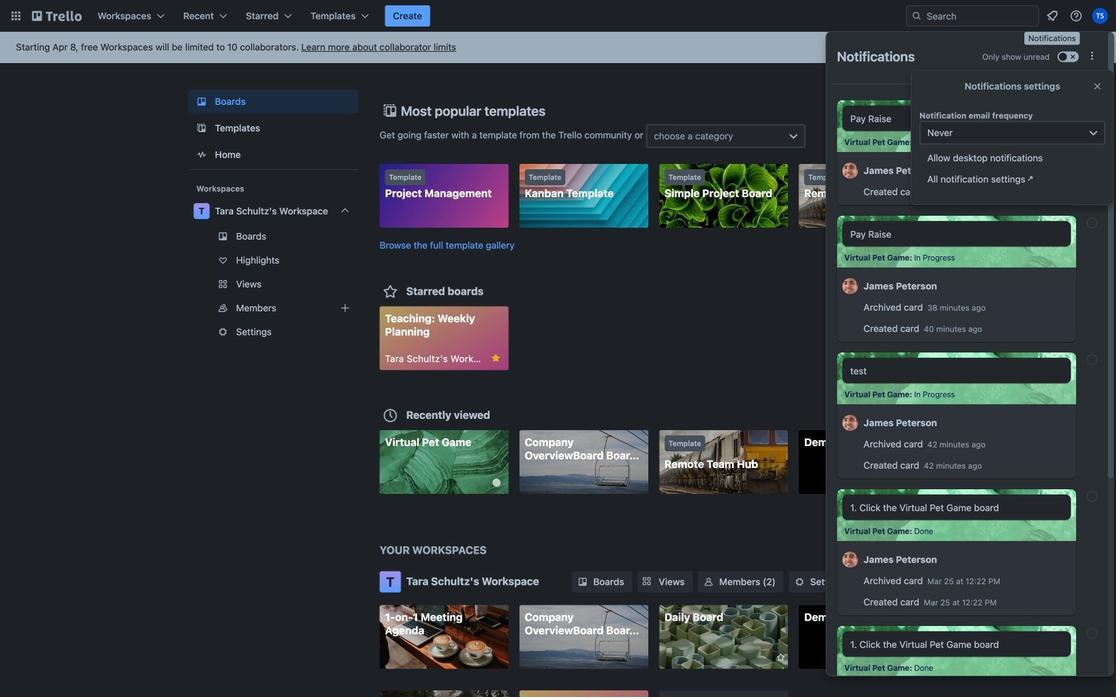 Task type: vqa. For each thing, say whether or not it's contained in the screenshot.
Christina Overa (christinaovera) image to the middle
no



Task type: describe. For each thing, give the bounding box(es) containing it.
back to home image
[[32, 5, 82, 27]]

open information menu image
[[1070, 9, 1083, 23]]

tara schultz (taraschultz7) image
[[1093, 8, 1109, 24]]

2 sm image from the left
[[793, 576, 807, 589]]

3 james peterson (jamespeterson93) image from the top
[[843, 550, 859, 570]]

template board image
[[194, 120, 210, 136]]

james peterson (jamespeterson93) image
[[843, 413, 859, 433]]



Task type: locate. For each thing, give the bounding box(es) containing it.
add image
[[337, 300, 353, 316]]

1 sm image from the left
[[576, 576, 590, 589]]

1 horizontal spatial sm image
[[793, 576, 807, 589]]

primary element
[[0, 0, 1117, 32]]

2 vertical spatial james peterson (jamespeterson93) image
[[843, 550, 859, 570]]

Search field
[[922, 7, 1039, 25]]

0 vertical spatial james peterson (jamespeterson93) image
[[843, 161, 859, 181]]

0 notifications image
[[1045, 8, 1061, 24]]

home image
[[194, 147, 210, 163]]

2 james peterson (jamespeterson93) image from the top
[[843, 276, 859, 296]]

james peterson (jamespeterson93) image
[[843, 161, 859, 181], [843, 276, 859, 296], [843, 550, 859, 570]]

close popover image
[[1093, 81, 1103, 92]]

search image
[[912, 11, 922, 21]]

board image
[[194, 94, 210, 110]]

1 james peterson (jamespeterson93) image from the top
[[843, 161, 859, 181]]

sm image
[[702, 576, 716, 589]]

click to star this board. it will be added to your starred list. image
[[770, 652, 782, 664]]

tooltip
[[1025, 32, 1080, 45]]

sm image
[[576, 576, 590, 589], [793, 576, 807, 589]]

1 vertical spatial james peterson (jamespeterson93) image
[[843, 276, 859, 296]]

0 horizontal spatial sm image
[[576, 576, 590, 589]]



